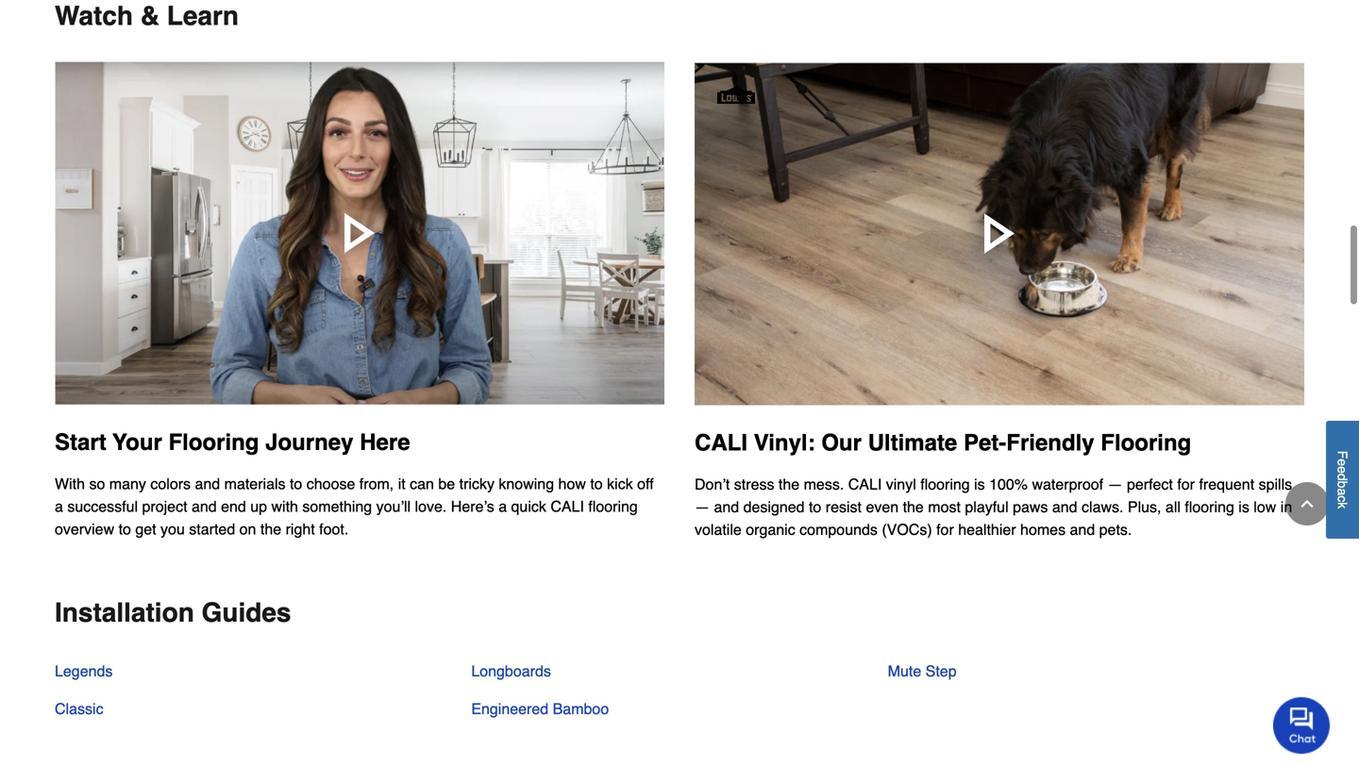 Task type: locate. For each thing, give the bounding box(es) containing it.
classic link
[[55, 697, 103, 734]]

a up k at the bottom of page
[[1336, 489, 1351, 496]]

something
[[303, 498, 372, 516]]

chat invite button image
[[1274, 697, 1332, 755]]

2 horizontal spatial cali
[[849, 476, 882, 494]]

cali vinyl: our ultimate pet-friendly flooring
[[695, 430, 1192, 456]]

for down most
[[937, 521, 955, 539]]

flooring up materials
[[169, 430, 259, 456]]

with
[[55, 476, 85, 493]]

pets.
[[1100, 521, 1133, 539]]

1 e from the top
[[1336, 459, 1351, 466]]

0 vertical spatial is
[[975, 476, 986, 494]]

don't stress the mess. cali vinyl flooring is 100% waterproof — perfect for frequent spills — and designed to resist even the most playful paws and claws. plus, all flooring is low in volatile organic compounds (vocs) for healthier homes and pets.
[[695, 476, 1293, 539]]

don't
[[695, 476, 730, 494]]

e
[[1336, 459, 1351, 466], [1336, 466, 1351, 474]]

0 horizontal spatial is
[[975, 476, 986, 494]]

0 horizontal spatial —
[[695, 499, 710, 516]]

k
[[1336, 502, 1351, 509]]

here
[[360, 430, 410, 456]]

2 horizontal spatial a
[[1336, 489, 1351, 496]]

and up volatile
[[714, 499, 740, 516]]

to down mess.
[[809, 499, 822, 516]]

c
[[1336, 496, 1351, 502]]

with so many colors and materials to choose from, it can be tricky knowing how to kick off a successful project and end up with something you'll love. here's a quick cali flooring overview to get you started on the right foot.
[[55, 476, 654, 539]]

1 vertical spatial for
[[937, 521, 955, 539]]

cali up don't
[[695, 430, 748, 456]]

installation
[[55, 598, 194, 629]]

scroll to top element
[[1286, 483, 1330, 526]]

flooring
[[921, 476, 970, 494], [589, 498, 638, 516], [1186, 499, 1235, 516]]

the inside with so many colors and materials to choose from, it can be tricky knowing how to kick off a successful project and end up with something you'll love. here's a quick cali flooring overview to get you started on the right foot.
[[261, 521, 282, 539]]

can
[[410, 476, 434, 493]]

1 flooring from the left
[[169, 430, 259, 456]]

pet-
[[964, 430, 1007, 456]]

the
[[779, 476, 800, 494], [903, 499, 924, 516], [261, 521, 282, 539]]

in
[[1281, 499, 1293, 516]]

flooring inside with so many colors and materials to choose from, it can be tricky knowing how to kick off a successful project and end up with something you'll love. here's a quick cali flooring overview to get you started on the right foot.
[[589, 498, 638, 516]]

— up claws.
[[1108, 476, 1123, 494]]

paws
[[1013, 499, 1049, 516]]

0 horizontal spatial a
[[55, 498, 63, 516]]

a down with
[[55, 498, 63, 516]]

the up (vocs) on the right of page
[[903, 499, 924, 516]]

mute step link
[[888, 659, 957, 697]]

the up designed
[[779, 476, 800, 494]]

love.
[[415, 498, 447, 516]]

2 vertical spatial cali
[[551, 498, 584, 516]]

frequent
[[1200, 476, 1255, 494]]

engineered
[[472, 701, 549, 718]]

end
[[221, 498, 246, 516]]

1 vertical spatial the
[[903, 499, 924, 516]]

a inside button
[[1336, 489, 1351, 496]]

1 vertical spatial —
[[695, 499, 710, 516]]

flooring up most
[[921, 476, 970, 494]]

e up b
[[1336, 466, 1351, 474]]

is
[[975, 476, 986, 494], [1239, 499, 1250, 516]]

to
[[290, 476, 303, 493], [591, 476, 603, 493], [809, 499, 822, 516], [119, 521, 131, 539]]

flooring down frequent
[[1186, 499, 1235, 516]]

a
[[1336, 489, 1351, 496], [55, 498, 63, 516], [499, 498, 507, 516]]

2 horizontal spatial flooring
[[1186, 499, 1235, 516]]

1 horizontal spatial flooring
[[1101, 430, 1192, 456]]

from,
[[360, 476, 394, 493]]

the right "on"
[[261, 521, 282, 539]]

1 horizontal spatial a
[[499, 498, 507, 516]]

step
[[926, 663, 957, 681]]

here's
[[451, 498, 495, 516]]

an overview video about cali flooring. image
[[55, 62, 665, 405]]

1 vertical spatial is
[[1239, 499, 1250, 516]]

1 horizontal spatial is
[[1239, 499, 1250, 516]]

choose
[[307, 476, 355, 493]]

0 horizontal spatial cali
[[551, 498, 584, 516]]

most
[[929, 499, 961, 516]]

cali down how
[[551, 498, 584, 516]]

2 flooring from the left
[[1101, 430, 1192, 456]]

so
[[89, 476, 105, 493]]

1 horizontal spatial the
[[779, 476, 800, 494]]

legends
[[55, 663, 113, 681]]

flooring up perfect
[[1101, 430, 1192, 456]]

all
[[1166, 499, 1181, 516]]

longboards
[[472, 663, 551, 681]]

1 vertical spatial cali
[[849, 476, 882, 494]]

mess.
[[804, 476, 845, 494]]

0 horizontal spatial flooring
[[589, 498, 638, 516]]

for up all
[[1178, 476, 1196, 494]]

and
[[195, 476, 220, 493], [192, 498, 217, 516], [714, 499, 740, 516], [1053, 499, 1078, 516], [1070, 521, 1096, 539]]

it
[[398, 476, 406, 493]]

compounds
[[800, 521, 878, 539]]

e up d
[[1336, 459, 1351, 466]]

installation guides
[[55, 598, 291, 629]]

classic
[[55, 701, 103, 718]]

flooring down kick
[[589, 498, 638, 516]]

overview
[[55, 521, 114, 539]]

0 horizontal spatial the
[[261, 521, 282, 539]]

0 horizontal spatial for
[[937, 521, 955, 539]]

f e e d b a c k
[[1336, 451, 1351, 509]]

journey
[[265, 430, 354, 456]]

a left quick
[[499, 498, 507, 516]]

and right colors
[[195, 476, 220, 493]]

0 horizontal spatial flooring
[[169, 430, 259, 456]]

1 horizontal spatial for
[[1178, 476, 1196, 494]]

knowing
[[499, 476, 554, 493]]

— down don't
[[695, 499, 710, 516]]

0 vertical spatial —
[[1108, 476, 1123, 494]]

0 vertical spatial cali
[[695, 430, 748, 456]]

—
[[1108, 476, 1123, 494], [695, 499, 710, 516]]

2 horizontal spatial the
[[903, 499, 924, 516]]

and down claws.
[[1070, 521, 1096, 539]]

to inside 'don't stress the mess. cali vinyl flooring is 100% waterproof — perfect for frequent spills — and designed to resist even the most playful paws and claws. plus, all flooring is low in volatile organic compounds (vocs) for healthier homes and pets.'
[[809, 499, 822, 516]]

project
[[142, 498, 187, 516]]

get
[[135, 521, 156, 539]]

is up playful
[[975, 476, 986, 494]]

chevron up image
[[1299, 495, 1317, 514]]

for
[[1178, 476, 1196, 494], [937, 521, 955, 539]]

2 vertical spatial the
[[261, 521, 282, 539]]

is left low
[[1239, 499, 1250, 516]]

plus,
[[1128, 499, 1162, 516]]

bamboo
[[553, 701, 609, 718]]

cali up the even
[[849, 476, 882, 494]]

flooring
[[169, 430, 259, 456], [1101, 430, 1192, 456]]



Task type: describe. For each thing, give the bounding box(es) containing it.
engineered bamboo
[[472, 701, 609, 718]]

2 e from the top
[[1336, 466, 1351, 474]]

volatile
[[695, 521, 742, 539]]

colors
[[150, 476, 191, 493]]

claws.
[[1082, 499, 1124, 516]]

longboards link
[[472, 659, 551, 697]]

f
[[1336, 451, 1351, 459]]

you'll
[[376, 498, 411, 516]]

f e e d b a c k button
[[1327, 421, 1360, 539]]

healthier
[[959, 521, 1017, 539]]

foot.
[[319, 521, 349, 539]]

1 horizontal spatial flooring
[[921, 476, 970, 494]]

homes
[[1021, 521, 1066, 539]]

successful
[[67, 498, 138, 516]]

off
[[638, 476, 654, 493]]

engineered bamboo link
[[472, 697, 609, 734]]

up
[[250, 498, 267, 516]]

to left kick
[[591, 476, 603, 493]]

a video about cali pet-friendly vinyl flooring. image
[[695, 62, 1305, 406]]

mute step
[[888, 663, 957, 681]]

vinyl
[[887, 476, 917, 494]]

watch
[[55, 1, 133, 31]]

waterproof
[[1033, 476, 1104, 494]]

vinyl:
[[754, 430, 816, 456]]

designed
[[744, 499, 805, 516]]

even
[[866, 499, 899, 516]]

materials
[[224, 476, 286, 493]]

be
[[439, 476, 455, 493]]

&
[[140, 1, 160, 31]]

friendly
[[1007, 430, 1095, 456]]

to left get
[[119, 521, 131, 539]]

start your flooring journey here
[[55, 430, 410, 456]]

your
[[113, 430, 162, 456]]

tricky
[[460, 476, 495, 493]]

organic
[[746, 521, 796, 539]]

100%
[[990, 476, 1028, 494]]

playful
[[966, 499, 1009, 516]]

on
[[240, 521, 256, 539]]

and down "waterproof"
[[1053, 499, 1078, 516]]

stress
[[735, 476, 775, 494]]

started
[[189, 521, 235, 539]]

cali inside with so many colors and materials to choose from, it can be tricky knowing how to kick off a successful project and end up with something you'll love. here's a quick cali flooring overview to get you started on the right foot.
[[551, 498, 584, 516]]

cali inside 'don't stress the mess. cali vinyl flooring is 100% waterproof — perfect for frequent spills — and designed to resist even the most playful paws and claws. plus, all flooring is low in volatile organic compounds (vocs) for healthier homes and pets.'
[[849, 476, 882, 494]]

d
[[1336, 474, 1351, 481]]

(vocs)
[[882, 521, 933, 539]]

and up started on the bottom of the page
[[192, 498, 217, 516]]

our
[[822, 430, 862, 456]]

legends link
[[55, 659, 113, 697]]

resist
[[826, 499, 862, 516]]

guides
[[202, 598, 291, 629]]

mute
[[888, 663, 922, 681]]

ultimate
[[868, 430, 958, 456]]

how
[[559, 476, 586, 493]]

0 vertical spatial the
[[779, 476, 800, 494]]

1 horizontal spatial cali
[[695, 430, 748, 456]]

spills
[[1259, 476, 1293, 494]]

watch & learn
[[55, 1, 239, 31]]

quick
[[511, 498, 547, 516]]

0 vertical spatial for
[[1178, 476, 1196, 494]]

1 horizontal spatial —
[[1108, 476, 1123, 494]]

b
[[1336, 481, 1351, 489]]

start
[[55, 430, 106, 456]]

kick
[[607, 476, 633, 493]]

to up with
[[290, 476, 303, 493]]

learn
[[167, 1, 239, 31]]

many
[[109, 476, 146, 493]]

right
[[286, 521, 315, 539]]

low
[[1254, 499, 1277, 516]]

you
[[161, 521, 185, 539]]

with
[[271, 498, 298, 516]]

perfect
[[1128, 476, 1174, 494]]



Task type: vqa. For each thing, say whether or not it's contained in the screenshot.
with
yes



